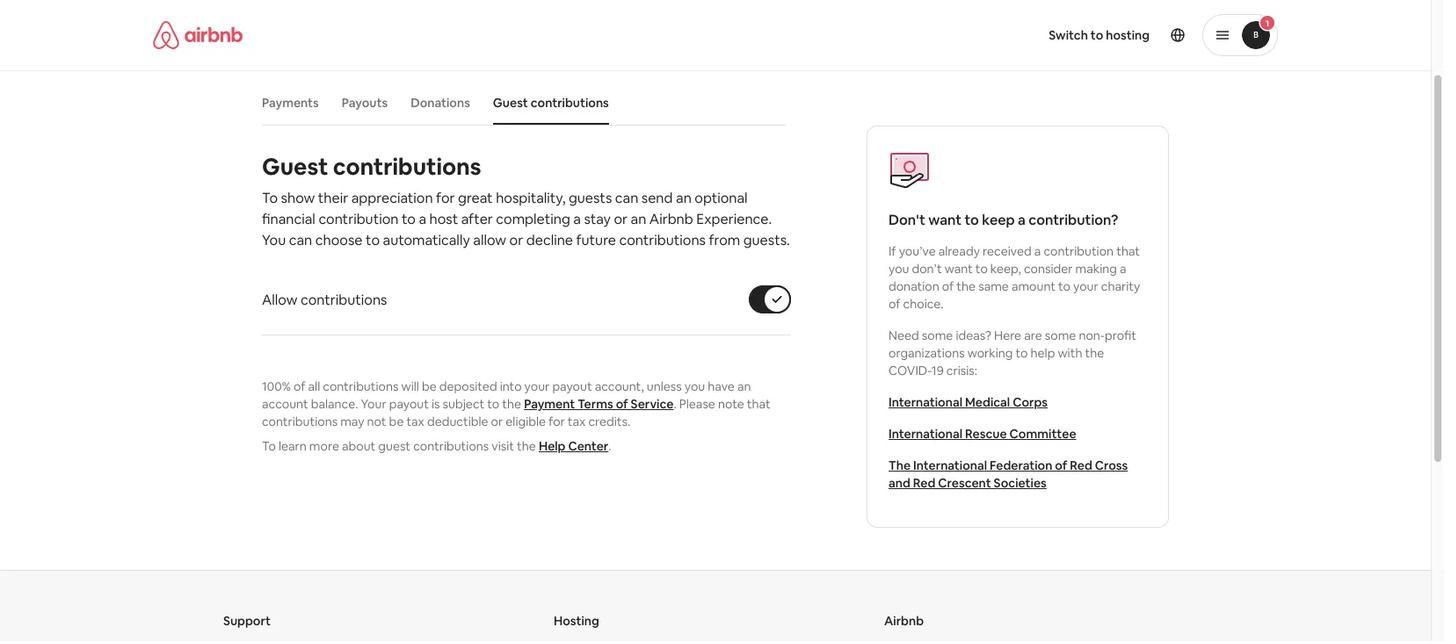 Task type: describe. For each thing, give the bounding box(es) containing it.
1 horizontal spatial payout
[[553, 379, 592, 395]]

guests.
[[744, 231, 790, 249]]

international medical corps link
[[889, 395, 1048, 411]]

1 button
[[1203, 14, 1279, 56]]

an inside "100% of all contributions will be deposited into your payout account, unless you have an account balance. your payout is subject to the"
[[738, 379, 751, 395]]

you inside "100% of all contributions will be deposited into your payout account, unless you have an account balance. your payout is subject to the"
[[685, 379, 705, 395]]

to learn more about guest contributions visit the help center .
[[262, 439, 612, 455]]

medical
[[966, 395, 1011, 411]]

19
[[932, 364, 944, 379]]

working
[[968, 346, 1013, 362]]

donations button
[[402, 87, 479, 120]]

payments
[[262, 95, 319, 111]]

to down appreciation
[[402, 210, 416, 228]]

help
[[539, 439, 566, 455]]

the international federation of red cross and red crescent societies link
[[889, 459, 1128, 492]]

rescue
[[966, 427, 1007, 443]]

into
[[500, 379, 522, 395]]

support
[[223, 614, 271, 630]]

to down consider
[[1059, 279, 1071, 295]]

. please note that contributions may not be tax deductible or eligible for tax credits.
[[262, 397, 771, 430]]

completing
[[496, 210, 571, 228]]

a right keep
[[1018, 211, 1026, 229]]

profile element
[[737, 0, 1279, 70]]

to up same at the right of page
[[976, 262, 988, 277]]

charity
[[1102, 279, 1141, 295]]

and
[[889, 476, 911, 492]]

100% of all contributions will be deposited into your payout account, unless you have an account balance. your payout is subject to the
[[262, 379, 751, 413]]

may
[[341, 415, 365, 430]]

payment terms of service
[[524, 397, 674, 413]]

account
[[262, 397, 308, 413]]

credits.
[[589, 415, 631, 430]]

the inside "100% of all contributions will be deposited into your payout account, unless you have an account balance. your payout is subject to the"
[[502, 397, 522, 413]]

keep
[[983, 211, 1015, 229]]

with
[[1058, 346, 1083, 362]]

host
[[430, 210, 458, 228]]

received
[[983, 244, 1032, 260]]

of down account,
[[616, 397, 628, 413]]

0 vertical spatial want
[[929, 211, 962, 229]]

0 horizontal spatial red
[[914, 476, 936, 492]]

allow contributions
[[262, 291, 387, 309]]

donation
[[889, 279, 940, 295]]

hosting
[[554, 614, 600, 630]]

switch
[[1049, 27, 1089, 43]]

crisis:
[[947, 364, 978, 379]]

0 horizontal spatial an
[[631, 210, 647, 228]]

deposited
[[440, 379, 497, 395]]

0 horizontal spatial can
[[289, 231, 312, 249]]

amount
[[1012, 279, 1056, 295]]

future
[[576, 231, 616, 249]]

hospitality,
[[496, 189, 566, 207]]

of inside the international federation of red cross and red crescent societies
[[1056, 459, 1068, 474]]

a up charity
[[1120, 262, 1127, 277]]

to inside guest contributions to show their appreciation for great hospitality,  guests can send an optional financial contribution to a host after completing a stay or an airbnb experience. you can choose to automatically allow or decline future contributions from guests.
[[262, 189, 278, 207]]

0 vertical spatial red
[[1070, 459, 1093, 474]]

payouts button
[[333, 87, 397, 120]]

100%
[[262, 379, 291, 395]]

the inside "if you've already received a contribution that you don't want to keep, consider making a donation of the same amount to your charity of choice."
[[957, 279, 976, 295]]

a up consider
[[1035, 244, 1041, 260]]

same
[[979, 279, 1009, 295]]

profit
[[1105, 328, 1137, 344]]

the inside need some ideas? here are some non-profit organizations working to help with the covid-19 crisis:
[[1086, 346, 1105, 362]]

allow
[[262, 291, 298, 309]]

contribution?
[[1029, 211, 1119, 229]]

guest contributions
[[493, 95, 609, 111]]

cross
[[1096, 459, 1128, 474]]

will
[[401, 379, 419, 395]]

to right choose at the left of the page
[[366, 231, 380, 249]]

committee
[[1010, 427, 1077, 443]]

guest
[[378, 439, 411, 455]]

after
[[461, 210, 493, 228]]

all
[[308, 379, 320, 395]]

unless
[[647, 379, 682, 395]]

international inside the international federation of red cross and red crescent societies
[[914, 459, 988, 474]]

more
[[309, 439, 339, 455]]

keep,
[[991, 262, 1022, 277]]

0 vertical spatial an
[[676, 189, 692, 207]]

terms
[[578, 397, 614, 413]]

account,
[[595, 379, 644, 395]]

visit
[[492, 439, 514, 455]]

switch to hosting
[[1049, 27, 1150, 43]]

be inside . please note that contributions may not be tax deductible or eligible for tax credits.
[[389, 415, 404, 430]]

2 some from the left
[[1045, 328, 1077, 344]]

to inside profile element
[[1091, 27, 1104, 43]]

help center link
[[539, 439, 609, 455]]

learn
[[279, 439, 307, 455]]

international rescue committee link
[[889, 427, 1077, 443]]

their
[[318, 189, 348, 207]]

hosting
[[1106, 27, 1150, 43]]

your
[[361, 397, 387, 413]]

1 horizontal spatial or
[[510, 231, 523, 249]]

appreciation
[[351, 189, 433, 207]]

guest for guest contributions
[[493, 95, 528, 111]]

want inside "if you've already received a contribution that you don't want to keep, consider making a donation of the same amount to your charity of choice."
[[945, 262, 973, 277]]

or inside . please note that contributions may not be tax deductible or eligible for tax credits.
[[491, 415, 503, 430]]

guest contributions to show their appreciation for great hospitality,  guests can send an optional financial contribution to a host after completing a stay or an airbnb experience. you can choose to automatically allow or decline future contributions from guests.
[[262, 153, 790, 249]]

contribution inside guest contributions to show their appreciation for great hospitality,  guests can send an optional financial contribution to a host after completing a stay or an airbnb experience. you can choose to automatically allow or decline future contributions from guests.
[[319, 210, 399, 228]]

to inside need some ideas? here are some non-profit organizations working to help with the covid-19 crisis:
[[1016, 346, 1028, 362]]

need some ideas? here are some non-profit organizations working to help with the covid-19 crisis:
[[889, 328, 1137, 379]]

guest for guest contributions to show their appreciation for great hospitality,  guests can send an optional financial contribution to a host after completing a stay or an airbnb experience. you can choose to automatically allow or decline future contributions from guests.
[[262, 153, 328, 182]]

a left stay
[[574, 210, 581, 228]]

contributions inside button
[[531, 95, 609, 111]]

if you've already received a contribution that you don't want to keep, consider making a donation of the same amount to your charity of choice.
[[889, 244, 1141, 313]]

of inside "100% of all contributions will be deposited into your payout account, unless you have an account balance. your payout is subject to the"
[[294, 379, 306, 395]]

corps
[[1013, 395, 1048, 411]]

to inside "100% of all contributions will be deposited into your payout account, unless you have an account balance. your payout is subject to the"
[[487, 397, 500, 413]]

guests
[[569, 189, 612, 207]]



Task type: vqa. For each thing, say whether or not it's contained in the screenshot.
right Red
yes



Task type: locate. For each thing, give the bounding box(es) containing it.
that up charity
[[1117, 244, 1141, 260]]

0 horizontal spatial you
[[685, 379, 705, 395]]

experience.
[[697, 210, 772, 228]]

0 vertical spatial airbnb
[[650, 210, 694, 228]]

from
[[709, 231, 741, 249]]

1 vertical spatial red
[[914, 476, 936, 492]]

1 tax from the left
[[407, 415, 425, 430]]

choose
[[316, 231, 363, 249]]

ideas?
[[956, 328, 992, 344]]

international medical corps
[[889, 395, 1048, 411]]

of left all
[[294, 379, 306, 395]]

1 horizontal spatial for
[[549, 415, 565, 430]]

0 vertical spatial that
[[1117, 244, 1141, 260]]

2 to from the top
[[262, 439, 276, 455]]

allow
[[473, 231, 507, 249]]

contribution
[[319, 210, 399, 228], [1044, 244, 1114, 260]]

you
[[889, 262, 910, 277], [685, 379, 705, 395]]

the
[[889, 459, 911, 474]]

you
[[262, 231, 286, 249]]

want up already
[[929, 211, 962, 229]]

.
[[674, 397, 677, 413], [609, 439, 612, 455]]

already
[[939, 244, 980, 260]]

1 vertical spatial to
[[262, 439, 276, 455]]

1 horizontal spatial guest
[[493, 95, 528, 111]]

an right send
[[676, 189, 692, 207]]

to left learn
[[262, 439, 276, 455]]

payout down the will
[[389, 397, 429, 413]]

contributions inside . please note that contributions may not be tax deductible or eligible for tax credits.
[[262, 415, 338, 430]]

international up the
[[889, 427, 963, 443]]

1 horizontal spatial an
[[676, 189, 692, 207]]

1 vertical spatial airbnb
[[885, 614, 924, 630]]

is
[[432, 397, 440, 413]]

1 horizontal spatial you
[[889, 262, 910, 277]]

contribution up making at the top right
[[1044, 244, 1114, 260]]

about
[[342, 439, 376, 455]]

automatically
[[383, 231, 470, 249]]

international for international medical corps
[[889, 395, 963, 411]]

for down payment
[[549, 415, 565, 430]]

1
[[1266, 17, 1270, 29]]

if
[[889, 244, 897, 260]]

you inside "if you've already received a contribution that you don't want to keep, consider making a donation of the same amount to your charity of choice."
[[889, 262, 910, 277]]

want
[[929, 211, 962, 229], [945, 262, 973, 277]]

covid-
[[889, 364, 932, 379]]

send
[[642, 189, 673, 207]]

want down already
[[945, 262, 973, 277]]

payout up payment
[[553, 379, 592, 395]]

of down donation
[[889, 297, 901, 313]]

1 horizontal spatial can
[[615, 189, 639, 207]]

1 vertical spatial international
[[889, 427, 963, 443]]

here
[[995, 328, 1022, 344]]

international
[[889, 395, 963, 411], [889, 427, 963, 443], [914, 459, 988, 474]]

can left send
[[615, 189, 639, 207]]

don't
[[912, 262, 942, 277]]

0 horizontal spatial for
[[436, 189, 455, 207]]

decline
[[527, 231, 573, 249]]

to
[[262, 189, 278, 207], [262, 439, 276, 455]]

payouts
[[342, 95, 388, 111]]

your down making at the top right
[[1074, 279, 1099, 295]]

guest up show
[[262, 153, 328, 182]]

contribution inside "if you've already received a contribution that you don't want to keep, consider making a donation of the same amount to your charity of choice."
[[1044, 244, 1114, 260]]

0 vertical spatial or
[[614, 210, 628, 228]]

1 horizontal spatial red
[[1070, 459, 1093, 474]]

to
[[1091, 27, 1104, 43], [402, 210, 416, 228], [965, 211, 980, 229], [366, 231, 380, 249], [976, 262, 988, 277], [1059, 279, 1071, 295], [1016, 346, 1028, 362], [487, 397, 500, 413]]

for
[[436, 189, 455, 207], [549, 415, 565, 430]]

can
[[615, 189, 639, 207], [289, 231, 312, 249]]

you up please
[[685, 379, 705, 395]]

international rescue committee
[[889, 427, 1077, 443]]

don't
[[889, 211, 926, 229]]

1 horizontal spatial be
[[422, 379, 437, 395]]

eligible
[[506, 415, 546, 430]]

you've
[[899, 244, 936, 260]]

contribution up choose at the left of the page
[[319, 210, 399, 228]]

tab list
[[253, 81, 786, 125]]

center
[[568, 439, 609, 455]]

1 vertical spatial guest
[[262, 153, 328, 182]]

0 vertical spatial your
[[1074, 279, 1099, 295]]

0 vertical spatial for
[[436, 189, 455, 207]]

of down 'committee'
[[1056, 459, 1068, 474]]

balance.
[[311, 397, 358, 413]]

to down are
[[1016, 346, 1028, 362]]

1 vertical spatial payout
[[389, 397, 429, 413]]

0 horizontal spatial or
[[491, 415, 503, 430]]

be inside "100% of all contributions will be deposited into your payout account, unless you have an account balance. your payout is subject to the"
[[422, 379, 437, 395]]

guest right donations
[[493, 95, 528, 111]]

0 horizontal spatial your
[[525, 379, 550, 395]]

that
[[1117, 244, 1141, 260], [747, 397, 771, 413]]

0 vertical spatial payout
[[553, 379, 592, 395]]

0 horizontal spatial be
[[389, 415, 404, 430]]

some up 'with'
[[1045, 328, 1077, 344]]

2 horizontal spatial or
[[614, 210, 628, 228]]

0 vertical spatial you
[[889, 262, 910, 277]]

2 vertical spatial international
[[914, 459, 988, 474]]

the right visit
[[517, 439, 536, 455]]

great
[[458, 189, 493, 207]]

red right 'and' on the bottom right of the page
[[914, 476, 936, 492]]

2 tax from the left
[[568, 415, 586, 430]]

international down 19
[[889, 395, 963, 411]]

your inside "100% of all contributions will be deposited into your payout account, unless you have an account balance. your payout is subject to the"
[[525, 379, 550, 395]]

international for international rescue committee
[[889, 427, 963, 443]]

1 vertical spatial .
[[609, 439, 612, 455]]

0 vertical spatial international
[[889, 395, 963, 411]]

that inside . please note that contributions may not be tax deductible or eligible for tax credits.
[[747, 397, 771, 413]]

1 horizontal spatial contribution
[[1044, 244, 1114, 260]]

1 vertical spatial be
[[389, 415, 404, 430]]

non-
[[1079, 328, 1105, 344]]

donations
[[411, 95, 470, 111]]

of
[[942, 279, 954, 295], [889, 297, 901, 313], [294, 379, 306, 395], [616, 397, 628, 413], [1056, 459, 1068, 474]]

tax up guest
[[407, 415, 425, 430]]

red
[[1070, 459, 1093, 474], [914, 476, 936, 492]]

2 vertical spatial or
[[491, 415, 503, 430]]

. inside . please note that contributions may not be tax deductible or eligible for tax credits.
[[674, 397, 677, 413]]

are
[[1025, 328, 1043, 344]]

to right subject
[[487, 397, 500, 413]]

for inside guest contributions to show their appreciation for great hospitality,  guests can send an optional financial contribution to a host after completing a stay or an airbnb experience. you can choose to automatically allow or decline future contributions from guests.
[[436, 189, 455, 207]]

the international federation of red cross and red crescent societies
[[889, 459, 1128, 492]]

0 horizontal spatial some
[[922, 328, 954, 344]]

international up crescent
[[914, 459, 988, 474]]

be up is
[[422, 379, 437, 395]]

0 horizontal spatial guest
[[262, 153, 328, 182]]

an up note
[[738, 379, 751, 395]]

to left show
[[262, 189, 278, 207]]

0 vertical spatial .
[[674, 397, 677, 413]]

societies
[[994, 476, 1047, 492]]

payment
[[524, 397, 575, 413]]

0 horizontal spatial tax
[[407, 415, 425, 430]]

1 vertical spatial you
[[685, 379, 705, 395]]

or right stay
[[614, 210, 628, 228]]

payment terms of service link
[[524, 397, 674, 413]]

help
[[1031, 346, 1056, 362]]

1 vertical spatial or
[[510, 231, 523, 249]]

airbnb
[[650, 210, 694, 228], [885, 614, 924, 630]]

you down the if
[[889, 262, 910, 277]]

1 vertical spatial can
[[289, 231, 312, 249]]

contributions inside "100% of all contributions will be deposited into your payout account, unless you have an account balance. your payout is subject to the"
[[323, 379, 399, 395]]

1 horizontal spatial your
[[1074, 279, 1099, 295]]

your up payment
[[525, 379, 550, 395]]

stay
[[584, 210, 611, 228]]

that right note
[[747, 397, 771, 413]]

federation
[[990, 459, 1053, 474]]

organizations
[[889, 346, 965, 362]]

1 horizontal spatial .
[[674, 397, 677, 413]]

1 horizontal spatial airbnb
[[885, 614, 924, 630]]

or right allow at the top left
[[510, 231, 523, 249]]

some up the organizations
[[922, 328, 954, 344]]

or up visit
[[491, 415, 503, 430]]

0 horizontal spatial airbnb
[[650, 210, 694, 228]]

1 vertical spatial contribution
[[1044, 244, 1114, 260]]

financial
[[262, 210, 316, 228]]

1 horizontal spatial tax
[[568, 415, 586, 430]]

don't want to keep a contribution?
[[889, 211, 1119, 229]]

deductible
[[427, 415, 489, 430]]

a left host
[[419, 210, 427, 228]]

0 vertical spatial guest
[[493, 95, 528, 111]]

subject
[[443, 397, 485, 413]]

tax up help center link at the left bottom of page
[[568, 415, 586, 430]]

0 horizontal spatial payout
[[389, 397, 429, 413]]

0 vertical spatial be
[[422, 379, 437, 395]]

1 vertical spatial that
[[747, 397, 771, 413]]

can down "financial"
[[289, 231, 312, 249]]

have
[[708, 379, 735, 395]]

for inside . please note that contributions may not be tax deductible or eligible for tax credits.
[[549, 415, 565, 430]]

1 vertical spatial for
[[549, 415, 565, 430]]

1 horizontal spatial some
[[1045, 328, 1077, 344]]

1 vertical spatial want
[[945, 262, 973, 277]]

the down into
[[502, 397, 522, 413]]

for up host
[[436, 189, 455, 207]]

1 horizontal spatial that
[[1117, 244, 1141, 260]]

. down unless
[[674, 397, 677, 413]]

red left cross
[[1070, 459, 1093, 474]]

2 horizontal spatial an
[[738, 379, 751, 395]]

guest
[[493, 95, 528, 111], [262, 153, 328, 182]]

your inside "if you've already received a contribution that you don't want to keep, consider making a donation of the same amount to your charity of choice."
[[1074, 279, 1099, 295]]

of up choice.
[[942, 279, 954, 295]]

0 horizontal spatial that
[[747, 397, 771, 413]]

show
[[281, 189, 315, 207]]

optional
[[695, 189, 748, 207]]

0 vertical spatial contribution
[[319, 210, 399, 228]]

the left same at the right of page
[[957, 279, 976, 295]]

to right switch
[[1091, 27, 1104, 43]]

1 some from the left
[[922, 328, 954, 344]]

note
[[718, 397, 745, 413]]

1 to from the top
[[262, 189, 278, 207]]

be right not
[[389, 415, 404, 430]]

airbnb inside guest contributions to show their appreciation for great hospitality,  guests can send an optional financial contribution to a host after completing a stay or an airbnb experience. you can choose to automatically allow or decline future contributions from guests.
[[650, 210, 694, 228]]

0 vertical spatial can
[[615, 189, 639, 207]]

payments button
[[253, 87, 328, 120]]

choice.
[[904, 297, 944, 313]]

an down send
[[631, 210, 647, 228]]

switch to hosting link
[[1039, 17, 1161, 54]]

2 vertical spatial an
[[738, 379, 751, 395]]

1 vertical spatial an
[[631, 210, 647, 228]]

. down credits.
[[609, 439, 612, 455]]

guest inside button
[[493, 95, 528, 111]]

some
[[922, 328, 954, 344], [1045, 328, 1077, 344]]

that inside "if you've already received a contribution that you don't want to keep, consider making a donation of the same amount to your charity of choice."
[[1117, 244, 1141, 260]]

0 horizontal spatial contribution
[[319, 210, 399, 228]]

please
[[680, 397, 716, 413]]

tab list containing payments
[[253, 81, 786, 125]]

be
[[422, 379, 437, 395], [389, 415, 404, 430]]

1 vertical spatial your
[[525, 379, 550, 395]]

not
[[367, 415, 387, 430]]

0 horizontal spatial .
[[609, 439, 612, 455]]

to left keep
[[965, 211, 980, 229]]

guest inside guest contributions to show their appreciation for great hospitality,  guests can send an optional financial contribution to a host after completing a stay or an airbnb experience. you can choose to automatically allow or decline future contributions from guests.
[[262, 153, 328, 182]]

need
[[889, 328, 920, 344]]

crescent
[[939, 476, 992, 492]]

0 vertical spatial to
[[262, 189, 278, 207]]

the down non-
[[1086, 346, 1105, 362]]

tax
[[407, 415, 425, 430], [568, 415, 586, 430]]



